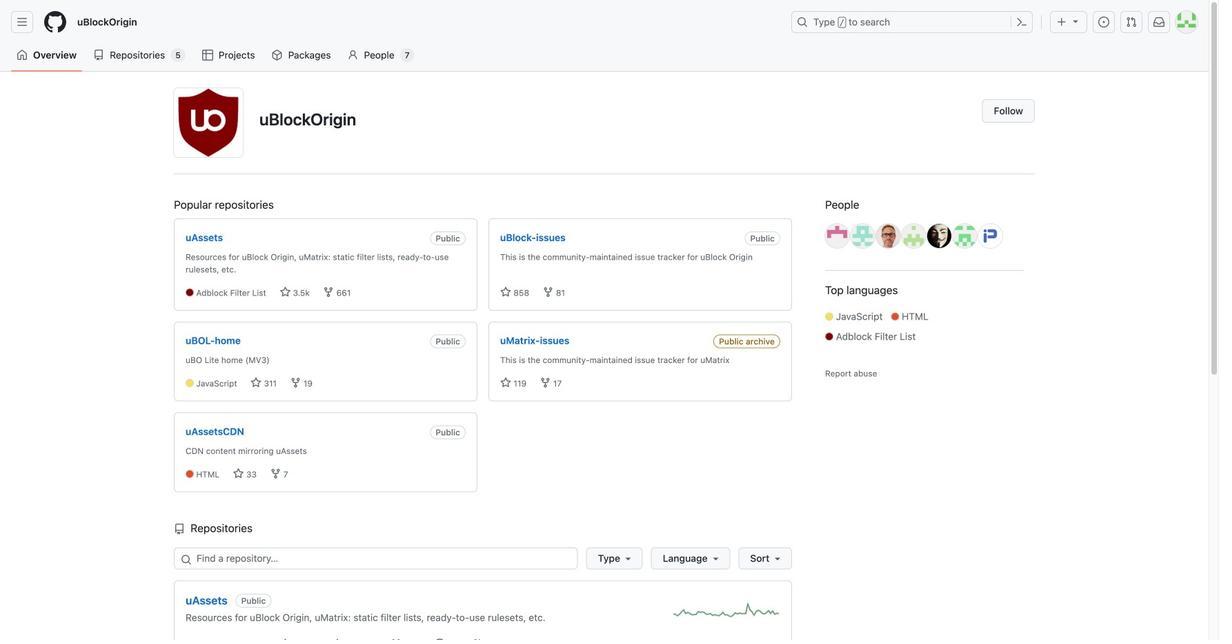 Task type: vqa. For each thing, say whether or not it's contained in the screenshot.
home image
yes



Task type: describe. For each thing, give the bounding box(es) containing it.
star image
[[280, 639, 291, 641]]

past year of activity image
[[673, 604, 780, 625]]

notifications image
[[1153, 17, 1165, 28]]

person image
[[347, 50, 358, 61]]

2 stars image from the top
[[500, 378, 511, 389]]

table image
[[202, 50, 213, 61]]

forks image for the top stars image
[[323, 287, 334, 298]]

search image
[[181, 555, 192, 566]]

@ublockorigin image
[[174, 88, 243, 157]]

0 horizontal spatial git pull request image
[[473, 639, 484, 641]]

Follow uBlockOrigin submit
[[982, 99, 1035, 123]]

package image
[[272, 50, 283, 61]]

homepage image
[[44, 11, 66, 33]]

law image
[[332, 639, 343, 641]]

Find a repository… search field
[[174, 548, 578, 570]]

repo image
[[93, 50, 104, 61]]

plus image
[[1056, 17, 1067, 28]]

issue opened image
[[434, 639, 445, 641]]

home image
[[17, 50, 28, 61]]

1 vertical spatial stars image
[[250, 378, 262, 389]]



Task type: locate. For each thing, give the bounding box(es) containing it.
@gorhill image
[[825, 224, 849, 248]]

1 stars image from the top
[[500, 287, 511, 298]]

fork image
[[391, 639, 402, 641]]

1 horizontal spatial forks image
[[290, 378, 301, 389]]

git pull request image
[[1126, 17, 1137, 28], [473, 639, 484, 641]]

command palette image
[[1016, 17, 1027, 28]]

0 vertical spatial forks image
[[323, 287, 334, 298]]

1 horizontal spatial git pull request image
[[1126, 17, 1137, 28]]

issue opened image
[[1098, 17, 1109, 28]]

1 vertical spatial stars image
[[500, 378, 511, 389]]

2 horizontal spatial forks image
[[323, 287, 334, 298]]

git pull request image right issue opened icon
[[473, 639, 484, 641]]

0 vertical spatial forks image
[[543, 287, 554, 298]]

triangle down image
[[1070, 16, 1081, 27]]

past year of activity element
[[673, 604, 780, 628]]

0 vertical spatial stars image
[[500, 287, 511, 298]]

@piquark6046 image
[[978, 224, 1002, 248]]

forks image for second stars icon from the bottom
[[543, 287, 554, 298]]

0 vertical spatial stars image
[[280, 287, 291, 298]]

forks image
[[543, 287, 554, 298], [540, 378, 551, 389]]

1 vertical spatial git pull request image
[[473, 639, 484, 641]]

1 horizontal spatial stars image
[[250, 378, 262, 389]]

0 horizontal spatial forks image
[[270, 469, 281, 480]]

2 vertical spatial forks image
[[270, 469, 281, 480]]

forks image for middle stars image
[[290, 378, 301, 389]]

forks image
[[323, 287, 334, 298], [290, 378, 301, 389], [270, 469, 281, 480]]

@pgl image
[[876, 224, 900, 248]]

2 vertical spatial stars image
[[233, 469, 244, 480]]

forks image for 1st stars icon from the bottom of the page
[[540, 378, 551, 389]]

0 horizontal spatial stars image
[[233, 469, 244, 480]]

@stephenhawk8054 image
[[953, 224, 977, 248]]

2 horizontal spatial stars image
[[280, 287, 291, 298]]

@masterkia image
[[927, 224, 951, 248]]

git pull request image right issue opened image in the right of the page
[[1126, 17, 1137, 28]]

@peace2000 image
[[902, 224, 926, 248]]

1 vertical spatial forks image
[[290, 378, 301, 389]]

forks image for bottommost stars image
[[270, 469, 281, 480]]

None search field
[[174, 548, 792, 570]]

1 vertical spatial forks image
[[540, 378, 551, 389]]

0 vertical spatial git pull request image
[[1126, 17, 1137, 28]]

stars image
[[500, 287, 511, 298], [500, 378, 511, 389]]

@gwarser image
[[851, 224, 875, 248]]

repo image
[[174, 524, 185, 535]]

stars image
[[280, 287, 291, 298], [250, 378, 262, 389], [233, 469, 244, 480]]



